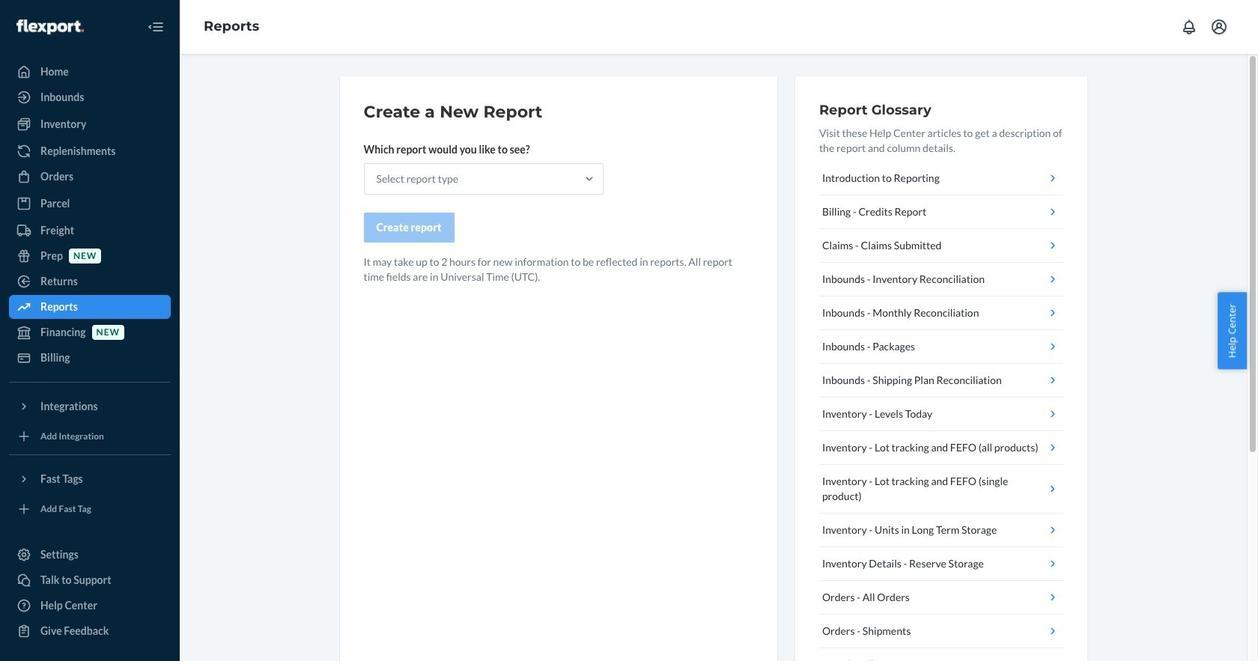 Task type: vqa. For each thing, say whether or not it's contained in the screenshot.
CENTER
no



Task type: describe. For each thing, give the bounding box(es) containing it.
open notifications image
[[1181, 18, 1199, 36]]



Task type: locate. For each thing, give the bounding box(es) containing it.
close navigation image
[[147, 18, 165, 36]]

open account menu image
[[1211, 18, 1229, 36]]

flexport logo image
[[16, 19, 84, 34]]



